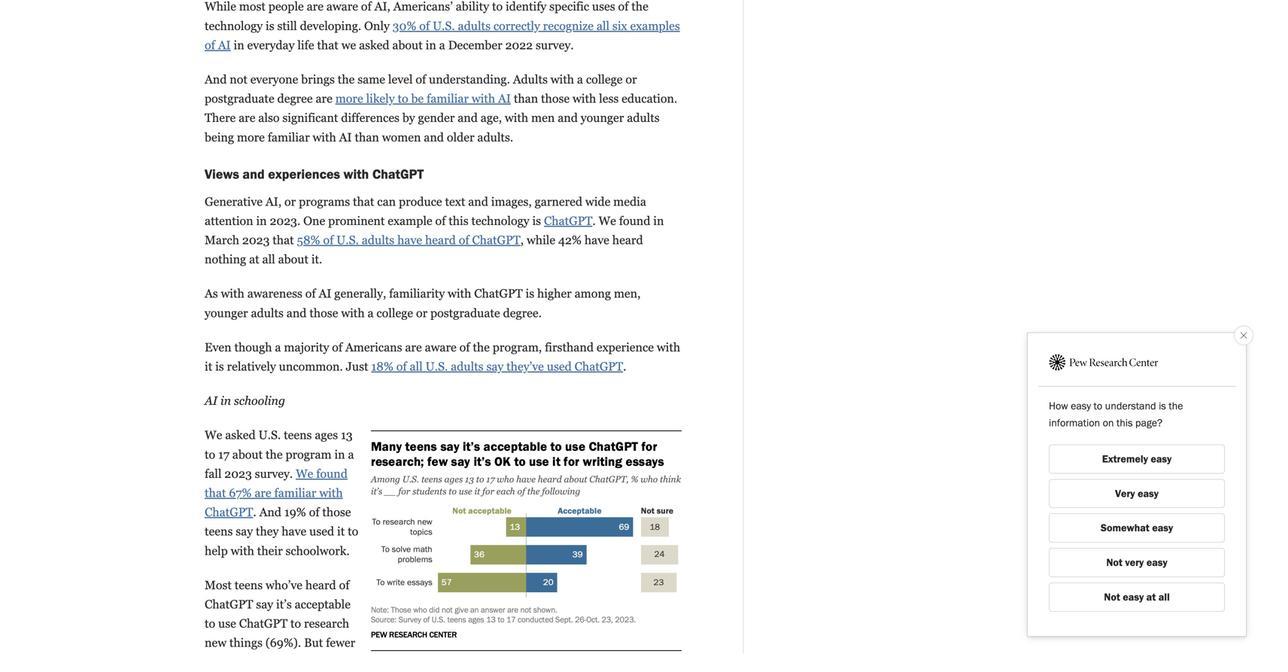 Task type: vqa. For each thing, say whether or not it's contained in the screenshot.


Task type: locate. For each thing, give the bounding box(es) containing it.
those right 19%
[[322, 506, 351, 519]]

1 horizontal spatial than
[[514, 92, 538, 105]]

while
[[205, 0, 236, 13]]

teens inside 'we asked u.s. teens ages 13 to 17 about the program in a fall 2023 survey.'
[[284, 428, 312, 442]]

2 vertical spatial those
[[322, 506, 351, 519]]

a down generally,
[[368, 306, 374, 320]]

in everyday life that we asked about in a december 2022 survey.
[[231, 38, 574, 52]]

about for asked
[[232, 448, 263, 461]]

chatgpt up things
[[239, 617, 288, 630]]

not very easy
[[1107, 556, 1168, 569]]

are left the also
[[239, 111, 256, 125]]

2 horizontal spatial about
[[393, 38, 423, 52]]

at inside , while 42% have heard nothing at all about it.
[[249, 253, 259, 266]]

ai,
[[375, 0, 391, 13], [266, 195, 282, 208]]

survey. inside 'we asked u.s. teens ages 13 to 17 about the program in a fall 2023 survey.'
[[255, 467, 293, 481]]

younger inside than those with less education. there are also significant differences by gender and age, with men and younger adults being more familiar with ai than women and older adults.
[[581, 111, 624, 125]]

1 horizontal spatial ai,
[[375, 0, 391, 13]]

ai left generally,
[[319, 287, 332, 301]]

programs
[[299, 195, 350, 208]]

the left 'same'
[[338, 73, 355, 86]]

1 horizontal spatial .
[[593, 214, 596, 228]]

0 horizontal spatial this
[[449, 214, 469, 228]]

say inside . and 19% of those teens say they have used it to help with their schoolwork.
[[236, 525, 253, 538]]

and inside and not everyone brings the same level of understanding. adults with a college or postgraduate degree are
[[205, 73, 227, 86]]

(69%).
[[266, 636, 301, 650]]

1 horizontal spatial say
[[256, 598, 273, 611]]

0 vertical spatial younger
[[581, 111, 624, 125]]

heard inside , while 42% have heard nothing at all about it.
[[613, 233, 643, 247]]

1 horizontal spatial about
[[278, 253, 309, 266]]

2 horizontal spatial have
[[585, 233, 610, 247]]

this
[[449, 214, 469, 228], [1117, 416, 1133, 429]]

easy inside how easy to understand is the information on this page?
[[1071, 399, 1092, 412]]

that
[[317, 38, 339, 52], [353, 195, 374, 208], [273, 233, 294, 247], [205, 486, 226, 500]]

2023 inside 'we asked u.s. teens ages 13 to 17 about the program in a fall 2023 survey.'
[[225, 467, 252, 481]]

extremely
[[1103, 452, 1149, 465]]

0 vertical spatial used
[[547, 360, 572, 373]]

easy inside very easy button
[[1138, 487, 1159, 500]]

to inside . and 19% of those teens say they have used it to help with their schoolwork.
[[348, 525, 359, 538]]

adults
[[513, 73, 548, 86]]

generative ai, or programs that can produce text and images, garnered wide media attention in 2023. one prominent example of this technology is
[[205, 195, 647, 228]]

program,
[[493, 341, 542, 354]]

0 vertical spatial 2023
[[242, 233, 270, 247]]

18% of all u.s. adults say they've used chatgpt link
[[371, 360, 623, 373]]

only
[[364, 19, 390, 33]]

same
[[358, 73, 385, 86]]

information
[[1049, 416, 1101, 429]]

u.s. inside 'we asked u.s. teens ages 13 to 17 about the program in a fall 2023 survey.'
[[259, 428, 281, 442]]

with down significant
[[313, 130, 336, 144]]

the inside how easy to understand is the information on this page?
[[1169, 399, 1184, 412]]

58% of u.s. adults have heard of chatgpt link
[[297, 233, 521, 247]]

familiar up the gender in the left top of the page
[[427, 92, 469, 105]]

that down 2023.
[[273, 233, 294, 247]]

found inside . we found in march 2023 that
[[619, 214, 651, 228]]

are
[[307, 0, 324, 13], [316, 92, 333, 105], [239, 111, 256, 125], [405, 341, 422, 354], [255, 486, 272, 500]]

with right age,
[[505, 111, 529, 125]]

familiar down the also
[[268, 130, 310, 144]]

ages
[[315, 428, 338, 442]]

ai inside as with awareness of ai generally, familiarity with chatgpt is higher among men, younger adults and those with a college or postgraduate degree.
[[319, 287, 332, 301]]

heard down generative ai, or programs that can produce text and images, garnered wide media attention in 2023. one prominent example of this technology is
[[425, 233, 456, 247]]

with down generally,
[[341, 306, 365, 320]]

the right understand
[[1169, 399, 1184, 412]]

. we found in march 2023 that
[[205, 214, 664, 247]]

not down not very easy button
[[1105, 591, 1121, 603]]

0 horizontal spatial have
[[282, 525, 307, 538]]

0 vertical spatial college
[[586, 73, 623, 86]]

familiar inside than those with less education. there are also significant differences by gender and age, with men and younger adults being more familiar with ai than women and older adults.
[[268, 130, 310, 144]]

1 vertical spatial asked
[[225, 428, 256, 442]]

that up prominent
[[353, 195, 374, 208]]

very easy
[[1116, 487, 1159, 500]]

have down 19%
[[282, 525, 307, 538]]

at down not very easy button
[[1147, 591, 1156, 603]]

it inside . and 19% of those teens say they have used it to help with their schoolwork.
[[337, 525, 345, 538]]

is inside even though a majority of americans are aware of the program, firsthand experience with it is relatively uncommon. just
[[215, 360, 224, 373]]

is up while
[[533, 214, 541, 228]]

2023.
[[270, 214, 301, 228]]

a
[[439, 38, 445, 52], [577, 73, 583, 86], [368, 306, 374, 320], [275, 341, 281, 354], [348, 448, 354, 461]]

1 horizontal spatial this
[[1117, 416, 1133, 429]]

on
[[1103, 416, 1114, 429]]

the left program on the left of the page
[[266, 448, 283, 461]]

are inside than those with less education. there are also significant differences by gender and age, with men and younger adults being more familiar with ai than women and older adults.
[[239, 111, 256, 125]]

younger inside as with awareness of ai generally, familiarity with chatgpt is higher among men, younger adults and those with a college or postgraduate degree.
[[205, 306, 248, 320]]

found
[[619, 214, 651, 228], [316, 467, 348, 481]]

with down program on the left of the page
[[319, 486, 343, 500]]

. for we asked u.s. teens ages 13 to 17 about the program in a fall 2023 survey.
[[253, 506, 257, 519]]

. down wide
[[593, 214, 596, 228]]

is left still
[[266, 19, 274, 33]]

a diverging bar chart showing that many teens say it's acceptable to use chatgpt for research; few say it's ok to use it for writing essays. image
[[370, 430, 687, 652]]

are inside and not everyone brings the same level of understanding. adults with a college or postgraduate degree are
[[316, 92, 333, 105]]

1 vertical spatial ai,
[[266, 195, 282, 208]]

this right on
[[1117, 416, 1133, 429]]

1 vertical spatial used
[[310, 525, 334, 538]]

adults inside as with awareness of ai generally, familiarity with chatgpt is higher among men, younger adults and those with a college or postgraduate degree.
[[251, 306, 284, 320]]

0 horizontal spatial postgraduate
[[205, 92, 275, 105]]

heard up acceptable
[[306, 578, 336, 592]]

. inside . and 19% of those teens say they have used it to help with their schoolwork.
[[253, 506, 257, 519]]

all up awareness
[[262, 253, 275, 266]]

ai, inside generative ai, or programs that can produce text and images, garnered wide media attention in 2023. one prominent example of this technology is
[[266, 195, 282, 208]]

research
[[304, 617, 349, 630]]

2 vertical spatial we
[[296, 467, 313, 481]]

of inside as with awareness of ai generally, familiarity with chatgpt is higher among men, younger adults and those with a college or postgraduate degree.
[[305, 287, 316, 301]]

is inside as with awareness of ai generally, familiarity with chatgpt is higher among men, younger adults and those with a college or postgraduate degree.
[[526, 287, 535, 301]]

those up "majority"
[[310, 306, 338, 320]]

college up less
[[586, 73, 623, 86]]

firsthand
[[545, 341, 594, 354]]

1 horizontal spatial or
[[416, 306, 428, 320]]

experiences
[[268, 166, 340, 182]]

0 horizontal spatial or
[[285, 195, 296, 208]]

schoolwork.
[[286, 544, 350, 558]]

and
[[458, 111, 478, 125], [558, 111, 578, 125], [424, 130, 444, 144], [243, 166, 265, 182], [468, 195, 489, 208], [287, 306, 307, 320]]

0 horizontal spatial about
[[232, 448, 263, 461]]

and inside generative ai, or programs that can produce text and images, garnered wide media attention in 2023. one prominent example of this technology is
[[468, 195, 489, 208]]

college down familiarity
[[377, 306, 413, 320]]

1 vertical spatial survey.
[[255, 467, 293, 481]]

or
[[626, 73, 637, 86], [285, 195, 296, 208], [416, 306, 428, 320]]

0 horizontal spatial say
[[236, 525, 253, 538]]

in inside 'we asked u.s. teens ages 13 to 17 about the program in a fall 2023 survey.'
[[335, 448, 345, 461]]

aware down as with awareness of ai generally, familiarity with chatgpt is higher among men, younger adults and those with a college or postgraduate degree.
[[425, 341, 457, 354]]

the up examples
[[632, 0, 649, 13]]

younger down "as"
[[205, 306, 248, 320]]

1 horizontal spatial technology
[[472, 214, 530, 228]]

0 horizontal spatial ai,
[[266, 195, 282, 208]]

and right 'men'
[[558, 111, 578, 125]]

0 horizontal spatial survey.
[[255, 467, 293, 481]]

technology down images,
[[472, 214, 530, 228]]

all down not very easy button
[[1159, 591, 1170, 603]]

0 vertical spatial postgraduate
[[205, 92, 275, 105]]

with right help
[[231, 544, 254, 558]]

technology
[[205, 19, 263, 33], [472, 214, 530, 228]]

in inside . we found in march 2023 that
[[654, 214, 664, 228]]

and
[[205, 73, 227, 86], [259, 506, 282, 519]]

0 horizontal spatial heard
[[306, 578, 336, 592]]

that inside generative ai, or programs that can produce text and images, garnered wide media attention in 2023. one prominent example of this technology is
[[353, 195, 374, 208]]

0 horizontal spatial we
[[205, 428, 222, 442]]

and right views
[[243, 166, 265, 182]]

easy inside "somewhat easy" button
[[1153, 521, 1174, 534]]

42%
[[559, 233, 582, 247]]

or down familiarity
[[416, 306, 428, 320]]

not left very
[[1107, 556, 1123, 569]]

2 vertical spatial say
[[256, 598, 273, 611]]

have right 42%
[[585, 233, 610, 247]]

all left six
[[597, 19, 610, 33]]

2 vertical spatial teens
[[235, 578, 263, 592]]

wide
[[586, 195, 611, 208]]

we inside 'we asked u.s. teens ages 13 to 17 about the program in a fall 2023 survey.'
[[205, 428, 222, 442]]

say for . and 19% of those teens say they have used it to help with their schoolwork.
[[236, 525, 253, 538]]

0 vertical spatial say
[[487, 360, 504, 373]]

chatgpt inside we found that 67% are familiar with chatgpt
[[205, 506, 253, 519]]

adults left "they've"
[[451, 360, 484, 373]]

younger down less
[[581, 111, 624, 125]]

that down fall
[[205, 486, 226, 500]]

as
[[205, 287, 218, 301]]

we down wide
[[599, 214, 616, 228]]

say left it's
[[256, 598, 273, 611]]

u.s. inside 30% of u.s. adults correctly recognize all six examples of ai
[[433, 19, 455, 33]]

1 vertical spatial more
[[237, 130, 265, 144]]

1 vertical spatial younger
[[205, 306, 248, 320]]

those inside as with awareness of ai generally, familiarity with chatgpt is higher among men, younger adults and those with a college or postgraduate degree.
[[310, 306, 338, 320]]

0 vertical spatial asked
[[359, 38, 390, 52]]

with right the adults at the left top of page
[[551, 73, 574, 86]]

ai, inside while most people are aware of ai, americans' ability to identify specific uses of the technology is still developing. only
[[375, 0, 391, 13]]

ai up age,
[[498, 92, 511, 105]]

specific
[[550, 0, 589, 13]]

survey. down recognize
[[536, 38, 574, 52]]

to inside how easy to understand is the information on this page?
[[1094, 399, 1103, 412]]

significant
[[283, 111, 338, 125]]

1 horizontal spatial younger
[[581, 111, 624, 125]]

fall
[[205, 467, 222, 481]]

are down brings
[[316, 92, 333, 105]]

0 horizontal spatial technology
[[205, 19, 263, 33]]

1 vertical spatial not
[[1105, 591, 1121, 603]]

1 vertical spatial at
[[1147, 591, 1156, 603]]

experience
[[597, 341, 654, 354]]

adults down education. at top
[[627, 111, 660, 125]]

0 horizontal spatial teens
[[205, 525, 233, 538]]

chatgpt link
[[544, 214, 593, 228]]

as with awareness of ai generally, familiarity with chatgpt is higher among men, younger adults and those with a college or postgraduate degree.
[[205, 287, 641, 320]]

0 vertical spatial and
[[205, 73, 227, 86]]

and down the gender in the left top of the page
[[424, 130, 444, 144]]

1 horizontal spatial teens
[[235, 578, 263, 592]]

0 horizontal spatial at
[[249, 253, 259, 266]]

everyone
[[250, 73, 298, 86]]

ai down 'differences'
[[339, 130, 352, 144]]

say left they
[[236, 525, 253, 538]]

the up 18% of all u.s. adults say they've used chatgpt link
[[473, 341, 490, 354]]

chatgpt up degree.
[[474, 287, 523, 301]]

0 horizontal spatial .
[[253, 506, 257, 519]]

easy
[[1071, 399, 1092, 412], [1151, 452, 1172, 465], [1138, 487, 1159, 500], [1153, 521, 1174, 534], [1147, 556, 1168, 569], [1123, 591, 1144, 603]]

1 horizontal spatial aware
[[425, 341, 457, 354]]

0 horizontal spatial and
[[205, 73, 227, 86]]

ai up not
[[218, 38, 231, 52]]

. inside . we found in march 2023 that
[[593, 214, 596, 228]]

1 vertical spatial those
[[310, 306, 338, 320]]

1 horizontal spatial college
[[586, 73, 623, 86]]

aware inside even though a majority of americans are aware of the program, firsthand experience with it is relatively uncommon. just
[[425, 341, 457, 354]]

2 vertical spatial familiar
[[274, 486, 317, 500]]

generative
[[205, 195, 263, 208]]

about inside 'we asked u.s. teens ages 13 to 17 about the program in a fall 2023 survey.'
[[232, 448, 263, 461]]

we inside we found that 67% are familiar with chatgpt
[[296, 467, 313, 481]]

not easy at all
[[1105, 591, 1170, 603]]

chatgpt down images,
[[472, 233, 521, 247]]

1 horizontal spatial postgraduate
[[431, 306, 500, 320]]

1 vertical spatial .
[[623, 360, 627, 373]]

understanding.
[[429, 73, 510, 86]]

most
[[239, 0, 266, 13]]

0 vertical spatial about
[[393, 38, 423, 52]]

familiar up 19%
[[274, 486, 317, 500]]

or up 2023.
[[285, 195, 296, 208]]

asked up 17
[[225, 428, 256, 442]]

a down 13
[[348, 448, 354, 461]]

we for we asked u.s. teens ages 13 to 17 about the program in a fall 2023 survey.
[[205, 428, 222, 442]]

1 horizontal spatial survey.
[[536, 38, 574, 52]]

1 vertical spatial found
[[316, 467, 348, 481]]

easy inside not easy at all button
[[1123, 591, 1144, 603]]

1 horizontal spatial at
[[1147, 591, 1156, 603]]

survey. down program on the left of the page
[[255, 467, 293, 481]]

2 horizontal spatial we
[[599, 214, 616, 228]]

about
[[393, 38, 423, 52], [278, 253, 309, 266], [232, 448, 263, 461]]

even
[[205, 341, 232, 354]]

is up page?
[[1159, 399, 1167, 412]]

1 vertical spatial postgraduate
[[431, 306, 500, 320]]

1 horizontal spatial found
[[619, 214, 651, 228]]

not
[[1107, 556, 1123, 569], [1105, 591, 1121, 603]]

differences
[[341, 111, 400, 125]]

2 horizontal spatial heard
[[613, 233, 643, 247]]

recognize
[[543, 19, 594, 33]]

how
[[1049, 399, 1069, 412]]

with right "as"
[[221, 287, 245, 301]]

nothing
[[205, 253, 246, 266]]

found down program on the left of the page
[[316, 467, 348, 481]]

to down it's
[[291, 617, 301, 630]]

a inside as with awareness of ai generally, familiarity with chatgpt is higher among men, younger adults and those with a college or postgraduate degree.
[[368, 306, 374, 320]]

1 vertical spatial teens
[[205, 525, 233, 538]]

0 horizontal spatial aware
[[327, 0, 358, 13]]

say inside most teens who've heard of chatgpt say it's acceptable to use chatgpt to research new things (69%). but fe
[[256, 598, 273, 611]]

found down media
[[619, 214, 651, 228]]

0 vertical spatial at
[[249, 253, 259, 266]]

used
[[547, 360, 572, 373], [310, 525, 334, 538]]

adults inside 30% of u.s. adults correctly recognize all six examples of ai
[[458, 19, 491, 33]]

about for while
[[278, 253, 309, 266]]

it up schoolwork.
[[337, 525, 345, 538]]

with right familiarity
[[448, 287, 472, 301]]

than down 'differences'
[[355, 130, 379, 144]]

0 vertical spatial familiar
[[427, 92, 469, 105]]

2 horizontal spatial .
[[623, 360, 627, 373]]

1 vertical spatial and
[[259, 506, 282, 519]]

1 horizontal spatial we
[[296, 467, 313, 481]]

2 horizontal spatial teens
[[284, 428, 312, 442]]

ai, up 2023.
[[266, 195, 282, 208]]

technology inside while most people are aware of ai, americans' ability to identify specific uses of the technology is still developing. only
[[205, 19, 263, 33]]

chatgpt up use
[[205, 598, 253, 611]]

30%
[[393, 19, 417, 33]]

easy for extremely easy
[[1151, 452, 1172, 465]]

or up education. at top
[[626, 73, 637, 86]]

chatgpt
[[373, 166, 424, 182], [544, 214, 593, 228], [472, 233, 521, 247], [474, 287, 523, 301], [575, 360, 623, 373], [205, 506, 253, 519], [205, 598, 253, 611], [239, 617, 288, 630]]

1 vertical spatial say
[[236, 525, 253, 538]]

1 horizontal spatial more
[[336, 92, 363, 105]]

use
[[218, 617, 236, 630]]

1 vertical spatial than
[[355, 130, 379, 144]]

about down 30%
[[393, 38, 423, 52]]

is down the even
[[215, 360, 224, 373]]

being
[[205, 130, 234, 144]]

1 vertical spatial this
[[1117, 416, 1133, 429]]

less
[[599, 92, 619, 105]]

2 vertical spatial about
[[232, 448, 263, 461]]

u.s. down prominent
[[337, 233, 359, 247]]

familiar
[[427, 92, 469, 105], [268, 130, 310, 144], [274, 486, 317, 500]]

a right though
[[275, 341, 281, 354]]

adults down awareness
[[251, 306, 284, 320]]

0 vertical spatial or
[[626, 73, 637, 86]]

used up schoolwork.
[[310, 525, 334, 538]]

1 vertical spatial or
[[285, 195, 296, 208]]

or inside generative ai, or programs that can produce text and images, garnered wide media attention in 2023. one prominent example of this technology is
[[285, 195, 296, 208]]

a inside even though a majority of americans are aware of the program, firsthand experience with it is relatively uncommon. just
[[275, 341, 281, 354]]

0 vertical spatial it
[[205, 360, 212, 373]]

0 vertical spatial ai,
[[375, 0, 391, 13]]

about right 17
[[232, 448, 263, 461]]

ai inside 30% of u.s. adults correctly recognize all six examples of ai
[[218, 38, 231, 52]]

adults inside than those with less education. there are also significant differences by gender and age, with men and younger adults being more familiar with ai than women and older adults.
[[627, 111, 660, 125]]

familiar inside we found that 67% are familiar with chatgpt
[[274, 486, 317, 500]]

and down awareness
[[287, 306, 307, 320]]

they've
[[507, 360, 544, 373]]

adults down ability on the top of the page
[[458, 19, 491, 33]]

0 vertical spatial we
[[599, 214, 616, 228]]

0 horizontal spatial used
[[310, 525, 334, 538]]

extremely easy
[[1103, 452, 1172, 465]]

ai, up "only"
[[375, 0, 391, 13]]

with inside even though a majority of americans are aware of the program, firsthand experience with it is relatively uncommon. just
[[657, 341, 681, 354]]

easy inside not very easy button
[[1147, 556, 1168, 569]]

with up programs
[[344, 166, 369, 182]]

2022
[[505, 38, 533, 52]]

0 vertical spatial those
[[541, 92, 570, 105]]

chatgpt down the 67%
[[205, 506, 253, 519]]

views
[[205, 166, 239, 182]]

have inside . and 19% of those teens say they have used it to help with their schoolwork.
[[282, 525, 307, 538]]

.
[[593, 214, 596, 228], [623, 360, 627, 373], [253, 506, 257, 519]]

that down developing.
[[317, 38, 339, 52]]

2 vertical spatial .
[[253, 506, 257, 519]]

higher
[[537, 287, 572, 301]]

1 vertical spatial it
[[337, 525, 345, 538]]

about inside , while 42% have heard nothing at all about it.
[[278, 253, 309, 266]]

all inside , while 42% have heard nothing at all about it.
[[262, 253, 275, 266]]

garnered
[[535, 195, 583, 208]]

aware inside while most people are aware of ai, americans' ability to identify specific uses of the technology is still developing. only
[[327, 0, 358, 13]]

at right nothing
[[249, 253, 259, 266]]

u.s. down americans'
[[433, 19, 455, 33]]

0 vertical spatial technology
[[205, 19, 263, 33]]

2023
[[242, 233, 270, 247], [225, 467, 252, 481]]

2 horizontal spatial or
[[626, 73, 637, 86]]

0 horizontal spatial more
[[237, 130, 265, 144]]

1 horizontal spatial and
[[259, 506, 282, 519]]

1 vertical spatial college
[[377, 306, 413, 320]]

is up degree.
[[526, 287, 535, 301]]

in
[[234, 38, 244, 52], [426, 38, 436, 52], [256, 214, 267, 228], [654, 214, 664, 228], [220, 394, 231, 408], [335, 448, 345, 461]]

most teens who've heard of chatgpt say it's acceptable to use chatgpt to research new things (69%). but fe
[[205, 578, 603, 654]]

0 vertical spatial .
[[593, 214, 596, 228]]

2 vertical spatial or
[[416, 306, 428, 320]]

0 vertical spatial this
[[449, 214, 469, 228]]

2023 down attention
[[242, 233, 270, 247]]

americans
[[346, 341, 402, 354]]

1 vertical spatial 2023
[[225, 467, 252, 481]]

postgraduate down not
[[205, 92, 275, 105]]

adults down prominent
[[362, 233, 395, 247]]

0 horizontal spatial younger
[[205, 306, 248, 320]]



Task type: describe. For each thing, give the bounding box(es) containing it.
postgraduate inside as with awareness of ai generally, familiarity with chatgpt is higher among men, younger adults and those with a college or postgraduate degree.
[[431, 306, 500, 320]]

they
[[256, 525, 279, 538]]

30% of u.s. adults correctly recognize all six examples of ai
[[205, 19, 680, 52]]

how easy to understand is the information on this page?
[[1049, 399, 1184, 429]]

text
[[445, 195, 466, 208]]

prominent
[[328, 214, 385, 228]]

that inside we found that 67% are familiar with chatgpt
[[205, 486, 226, 500]]

a down while most people are aware of ai, americans' ability to identify specific uses of the technology is still developing. only
[[439, 38, 445, 52]]

than those with less education. there are also significant differences by gender and age, with men and younger adults being more familiar with ai than women and older adults.
[[205, 92, 678, 144]]

examples
[[630, 19, 680, 33]]

easy for very easy
[[1138, 487, 1159, 500]]

uncommon.
[[279, 360, 343, 373]]

have inside , while 42% have heard nothing at all about it.
[[585, 233, 610, 247]]

1 horizontal spatial asked
[[359, 38, 390, 52]]

the inside even though a majority of americans are aware of the program, firsthand experience with it is relatively uncommon. just
[[473, 341, 490, 354]]

0 vertical spatial more
[[336, 92, 363, 105]]

those inside . and 19% of those teens say they have used it to help with their schoolwork.
[[322, 506, 351, 519]]

views and experiences with chatgpt
[[205, 166, 424, 182]]

teens inside . and 19% of those teens say they have used it to help with their schoolwork.
[[205, 525, 233, 538]]

more inside than those with less education. there are also significant differences by gender and age, with men and younger adults being more familiar with ai than women and older adults.
[[237, 130, 265, 144]]

easy for somewhat easy
[[1153, 521, 1174, 534]]

march
[[205, 233, 239, 247]]

easy for how easy to understand is the information on this page?
[[1071, 399, 1092, 412]]

the inside while most people are aware of ai, americans' ability to identify specific uses of the technology is still developing. only
[[632, 0, 649, 13]]

1 horizontal spatial used
[[547, 360, 572, 373]]

it.
[[312, 253, 322, 266]]

be
[[411, 92, 424, 105]]

and inside . and 19% of those teens say they have used it to help with their schoolwork.
[[259, 506, 282, 519]]

19%
[[284, 506, 306, 519]]

six
[[613, 19, 628, 33]]

older
[[447, 130, 475, 144]]

awareness
[[247, 287, 303, 301]]

very
[[1126, 556, 1144, 569]]

example
[[388, 214, 433, 228]]

with left less
[[573, 92, 596, 105]]

uses
[[592, 0, 616, 13]]

with inside we found that 67% are familiar with chatgpt
[[319, 486, 343, 500]]

most
[[205, 578, 232, 592]]

a inside 'we asked u.s. teens ages 13 to 17 about the program in a fall 2023 survey.'
[[348, 448, 354, 461]]

new
[[205, 636, 227, 650]]

teens inside most teens who've heard of chatgpt say it's acceptable to use chatgpt to research new things (69%). but fe
[[235, 578, 263, 592]]

we asked u.s. teens ages 13 to 17 about the program in a fall 2023 survey.
[[205, 428, 354, 481]]

their
[[257, 544, 283, 558]]

still
[[277, 19, 297, 33]]

somewhat easy button
[[1049, 514, 1226, 543]]

easy for not easy at all
[[1123, 591, 1144, 603]]

1 horizontal spatial have
[[398, 233, 422, 247]]

also
[[258, 111, 280, 125]]

it inside even though a majority of americans are aware of the program, firsthand experience with it is relatively uncommon. just
[[205, 360, 212, 373]]

this inside generative ai, or programs that can produce text and images, garnered wide media attention in 2023. one prominent example of this technology is
[[449, 214, 469, 228]]

say for most teens who've heard of chatgpt say it's acceptable to use chatgpt to research new things (69%). but fe
[[256, 598, 273, 611]]

generally,
[[334, 287, 386, 301]]

correctly
[[494, 19, 540, 33]]

with inside . and 19% of those teens say they have used it to help with their schoolwork.
[[231, 544, 254, 558]]

education.
[[622, 92, 678, 105]]

, while 42% have heard nothing at all about it.
[[205, 233, 643, 266]]

18% of all u.s. adults say they've used chatgpt .
[[371, 360, 627, 373]]

13
[[341, 428, 353, 442]]

of inside and not everyone brings the same level of understanding. adults with a college or postgraduate degree are
[[416, 73, 426, 86]]

are inside we found that 67% are familiar with chatgpt
[[255, 486, 272, 500]]

the inside and not everyone brings the same level of understanding. adults with a college or postgraduate degree are
[[338, 73, 355, 86]]

to inside while most people are aware of ai, americans' ability to identify specific uses of the technology is still developing. only
[[492, 0, 503, 13]]

very
[[1116, 487, 1136, 500]]

postgraduate inside and not everyone brings the same level of understanding. adults with a college or postgraduate degree are
[[205, 92, 275, 105]]

page?
[[1136, 416, 1163, 429]]

to inside 'we asked u.s. teens ages 13 to 17 about the program in a fall 2023 survey.'
[[205, 448, 215, 461]]

identify
[[506, 0, 547, 13]]

and not everyone brings the same level of understanding. adults with a college or postgraduate degree are
[[205, 73, 637, 105]]

found inside we found that 67% are familiar with chatgpt
[[316, 467, 348, 481]]

this inside how easy to understand is the information on this page?
[[1117, 416, 1133, 429]]

chatgpt inside as with awareness of ai generally, familiarity with chatgpt is higher among men, younger adults and those with a college or postgraduate degree.
[[474, 287, 523, 301]]

degree
[[277, 92, 313, 105]]

those inside than those with less education. there are also significant differences by gender and age, with men and younger adults being more familiar with ai than women and older adults.
[[541, 92, 570, 105]]

0 vertical spatial survey.
[[536, 38, 574, 52]]

with inside and not everyone brings the same level of understanding. adults with a college or postgraduate degree are
[[551, 73, 574, 86]]

adults.
[[478, 130, 514, 144]]

or inside and not everyone brings the same level of understanding. adults with a college or postgraduate degree are
[[626, 73, 637, 86]]

ai inside than those with less education. there are also significant differences by gender and age, with men and younger adults being more familiar with ai than women and older adults.
[[339, 130, 352, 144]]

or inside as with awareness of ai generally, familiarity with chatgpt is higher among men, younger adults and those with a college or postgraduate degree.
[[416, 306, 428, 320]]

extremely easy button
[[1049, 444, 1226, 474]]

u.s. right 18%
[[426, 360, 448, 373]]

technology inside generative ai, or programs that can produce text and images, garnered wide media attention in 2023. one prominent example of this technology is
[[472, 214, 530, 228]]

at inside button
[[1147, 591, 1156, 603]]

. for generative ai, or programs that can produce text and images, garnered wide media attention in 2023. one prominent example of this technology is
[[593, 214, 596, 228]]

brings
[[301, 73, 335, 86]]

women
[[382, 130, 421, 144]]

to left be
[[398, 92, 408, 105]]

schooling
[[234, 394, 285, 408]]

likely
[[366, 92, 395, 105]]

chatgpt up 42%
[[544, 214, 593, 228]]

used inside . and 19% of those teens say they have used it to help with their schoolwork.
[[310, 525, 334, 538]]

is inside while most people are aware of ai, americans' ability to identify specific uses of the technology is still developing. only
[[266, 19, 274, 33]]

and inside as with awareness of ai generally, familiarity with chatgpt is higher among men, younger adults and those with a college or postgraduate degree.
[[287, 306, 307, 320]]

all right 18%
[[410, 360, 423, 373]]

of inside most teens who've heard of chatgpt say it's acceptable to use chatgpt to research new things (69%). but fe
[[339, 578, 350, 592]]

developing.
[[300, 19, 361, 33]]

we found that 67% are familiar with chatgpt link
[[205, 467, 348, 519]]

attention
[[205, 214, 253, 228]]

produce
[[399, 195, 442, 208]]

college inside and not everyone brings the same level of understanding. adults with a college or postgraduate degree are
[[586, 73, 623, 86]]

we
[[342, 38, 356, 52]]

all inside 30% of u.s. adults correctly recognize all six examples of ai
[[597, 19, 610, 33]]

understand
[[1106, 399, 1157, 412]]

college inside as with awareness of ai generally, familiarity with chatgpt is higher among men, younger adults and those with a college or postgraduate degree.
[[377, 306, 413, 320]]

just
[[346, 360, 369, 373]]

a inside and not everyone brings the same level of understanding. adults with a college or postgraduate degree are
[[577, 73, 583, 86]]

while most people are aware of ai, americans' ability to identify specific uses of the technology is still developing. only
[[205, 0, 649, 33]]

media
[[614, 195, 647, 208]]

and up older
[[458, 111, 478, 125]]

58% of u.s. adults have heard of chatgpt
[[297, 233, 521, 247]]

we inside . we found in march 2023 that
[[599, 214, 616, 228]]

to left use
[[205, 617, 215, 630]]

people
[[269, 0, 304, 13]]

of inside generative ai, or programs that can produce text and images, garnered wide media attention in 2023. one prominent example of this technology is
[[435, 214, 446, 228]]

heard inside most teens who've heard of chatgpt say it's acceptable to use chatgpt to research new things (69%). but fe
[[306, 578, 336, 592]]

u.s. for ages
[[259, 428, 281, 442]]

men
[[532, 111, 555, 125]]

that inside . we found in march 2023 that
[[273, 233, 294, 247]]

we for we found that 67% are familiar with chatgpt
[[296, 467, 313, 481]]

ai left schooling
[[205, 394, 218, 408]]

chatgpt down experience on the bottom of page
[[575, 360, 623, 373]]

with up age,
[[472, 92, 495, 105]]

u.s. for have
[[337, 233, 359, 247]]

it's
[[276, 598, 292, 611]]

ai in schooling
[[205, 394, 285, 408]]

majority
[[284, 341, 329, 354]]

all inside button
[[1159, 591, 1170, 603]]

17
[[218, 448, 230, 461]]

not for not easy at all
[[1105, 591, 1121, 603]]

0 horizontal spatial than
[[355, 130, 379, 144]]

u.s. for correctly
[[433, 19, 455, 33]]

even though a majority of americans are aware of the program, firsthand experience with it is relatively uncommon. just
[[205, 341, 681, 373]]

1 horizontal spatial heard
[[425, 233, 456, 247]]

is inside generative ai, or programs that can produce text and images, garnered wide media attention in 2023. one prominent example of this technology is
[[533, 214, 541, 228]]

2023 inside . we found in march 2023 that
[[242, 233, 270, 247]]

in inside generative ai, or programs that can produce text and images, garnered wide media attention in 2023. one prominent example of this technology is
[[256, 214, 267, 228]]

the inside 'we asked u.s. teens ages 13 to 17 about the program in a fall 2023 survey.'
[[266, 448, 283, 461]]

help
[[205, 544, 228, 558]]

relatively
[[227, 360, 276, 373]]

we found that 67% are familiar with chatgpt
[[205, 467, 348, 519]]

more likely to be familiar with ai
[[336, 92, 511, 105]]

not very easy button
[[1049, 548, 1226, 577]]

0 vertical spatial than
[[514, 92, 538, 105]]

but
[[304, 636, 323, 650]]

not for not very easy
[[1107, 556, 1123, 569]]

30% of u.s. adults correctly recognize all six examples of ai link
[[205, 19, 680, 52]]

everyday
[[247, 38, 295, 52]]

chatgpt up 'can'
[[373, 166, 424, 182]]

asked inside 'we asked u.s. teens ages 13 to 17 about the program in a fall 2023 survey.'
[[225, 428, 256, 442]]

more likely to be familiar with ai link
[[336, 92, 511, 105]]

is inside how easy to understand is the information on this page?
[[1159, 399, 1167, 412]]

,
[[521, 233, 524, 247]]

2 horizontal spatial say
[[487, 360, 504, 373]]

of inside . and 19% of those teens say they have used it to help with their schoolwork.
[[309, 506, 320, 519]]

67%
[[229, 486, 252, 500]]

. and 19% of those teens say they have used it to help with their schoolwork.
[[205, 506, 359, 558]]

are inside while most people are aware of ai, americans' ability to identify specific uses of the technology is still developing. only
[[307, 0, 324, 13]]

by
[[403, 111, 415, 125]]

are inside even though a majority of americans are aware of the program, firsthand experience with it is relatively uncommon. just
[[405, 341, 422, 354]]



